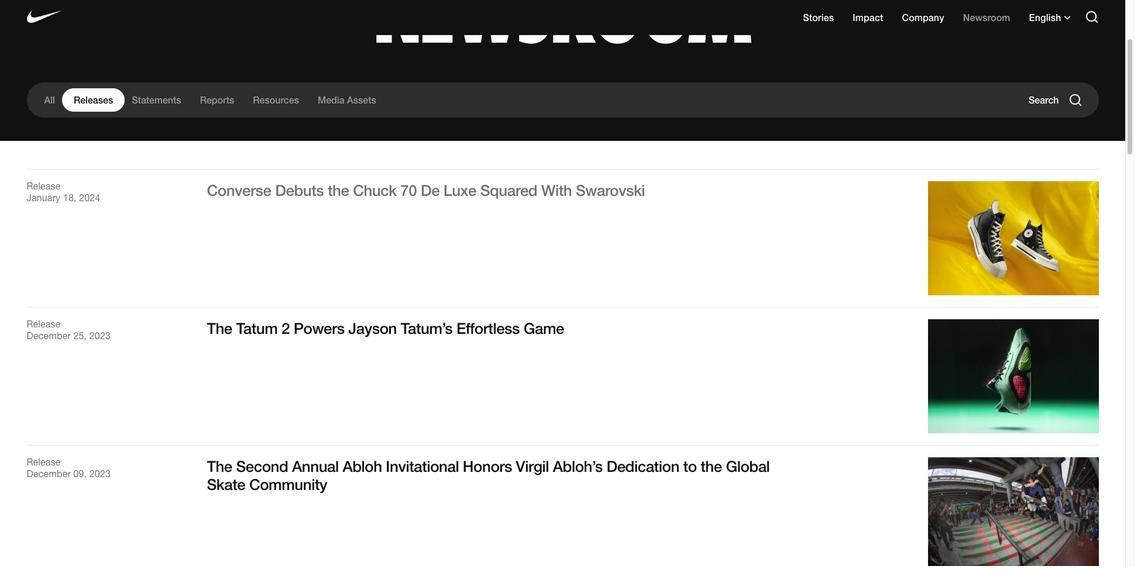 Task type: vqa. For each thing, say whether or not it's contained in the screenshot.


Task type: locate. For each thing, give the bounding box(es) containing it.
0 vertical spatial release
[[27, 181, 61, 192]]

2 the from the top
[[207, 458, 232, 476]]

december inside release december 25, 2023
[[27, 331, 71, 341]]

annual
[[292, 458, 339, 476]]

de
[[421, 182, 440, 200]]

release
[[27, 181, 61, 192], [27, 319, 61, 330], [27, 457, 61, 467]]

release december 09, 2023
[[27, 457, 111, 479]]

2023 right 09,
[[89, 469, 111, 479]]

1 horizontal spatial the
[[701, 458, 722, 476]]

2023
[[89, 331, 111, 341], [89, 469, 111, 479]]

company
[[902, 11, 945, 23]]

the up skate
[[207, 458, 232, 476]]

abloh
[[343, 458, 382, 476]]

2 2023 from the top
[[89, 469, 111, 479]]

virgil
[[516, 458, 549, 476]]

release for the tatum 2 powers jayson tatum's effortless game
[[27, 319, 61, 330]]

converse debuts the chuck 70 de luxe squared with swarovski
[[207, 182, 645, 200]]

newsroom link
[[963, 11, 1011, 23]]

resources
[[253, 94, 299, 105]]

honors
[[463, 458, 512, 476]]

to
[[684, 458, 697, 476]]

2023 right 25,
[[89, 331, 111, 341]]

game
[[524, 320, 564, 338]]

dedication
[[607, 458, 680, 476]]

december left 25,
[[27, 331, 71, 341]]

2 release from the top
[[27, 319, 61, 330]]

1 vertical spatial december
[[27, 469, 71, 479]]

the
[[328, 182, 349, 200], [701, 458, 722, 476]]

release inside release december 25, 2023
[[27, 319, 61, 330]]

luxe
[[444, 182, 477, 200]]

2023 inside release december 25, 2023
[[89, 331, 111, 341]]

release december 25, 2023
[[27, 319, 111, 341]]

the
[[207, 320, 232, 338], [207, 458, 232, 476]]

the left chuck
[[328, 182, 349, 200]]

1 vertical spatial release
[[27, 319, 61, 330]]

with
[[541, 182, 572, 200]]

december for the second annual abloh invitational honors virgil abloh's dedication to the global skate community
[[27, 469, 71, 479]]

25,
[[73, 331, 87, 341]]

tatum
[[236, 320, 278, 338]]

all
[[44, 94, 55, 105]]

0 vertical spatial the
[[207, 320, 232, 338]]

1 vertical spatial the
[[701, 458, 722, 476]]

english
[[1029, 11, 1062, 23]]

the inside 'the second annual abloh invitational honors virgil abloh's dedication to the global skate community'
[[207, 458, 232, 476]]

statements
[[132, 94, 181, 105]]

jayson
[[349, 320, 397, 338]]

media assets
[[318, 94, 376, 105]]

the for the tatum 2 powers jayson tatum's effortless game
[[207, 320, 232, 338]]

the tatum 2 powers jayson tatum's effortless game
[[207, 320, 564, 338]]

release for the second annual abloh invitational honors virgil abloh's dedication to the global skate community
[[27, 457, 61, 467]]

december
[[27, 331, 71, 341], [27, 469, 71, 479]]

1 release from the top
[[27, 181, 61, 192]]

1 vertical spatial the
[[207, 458, 232, 476]]

1 vertical spatial 2023
[[89, 469, 111, 479]]

december inside 'release december 09, 2023'
[[27, 469, 71, 479]]

1 december from the top
[[27, 331, 71, 341]]

0 vertical spatial 2023
[[89, 331, 111, 341]]

the for the second annual abloh invitational honors virgil abloh's dedication to the global skate community
[[207, 458, 232, 476]]

2023 inside 'release december 09, 2023'
[[89, 469, 111, 479]]

release inside release january 18, 2024
[[27, 181, 61, 192]]

second
[[236, 458, 288, 476]]

global
[[726, 458, 770, 476]]

converse
[[207, 182, 271, 200]]

3 release from the top
[[27, 457, 61, 467]]

all link
[[32, 89, 67, 112]]

media
[[318, 94, 345, 105]]

0 horizontal spatial the
[[328, 182, 349, 200]]

community
[[249, 476, 327, 494]]

abloh's
[[553, 458, 603, 476]]

impact link
[[853, 11, 884, 23]]

2 december from the top
[[27, 469, 71, 479]]

release inside 'release december 09, 2023'
[[27, 457, 61, 467]]

releases link
[[62, 89, 125, 112]]

converse chuck 70 de luxe squared image
[[928, 182, 1099, 296]]

2 vertical spatial release
[[27, 457, 61, 467]]

december left 09,
[[27, 469, 71, 479]]

1 the from the top
[[207, 320, 232, 338]]

the right to
[[701, 458, 722, 476]]

squared
[[480, 182, 538, 200]]

2023 for the second annual abloh invitational honors virgil abloh's dedication to the global skate community
[[89, 469, 111, 479]]

release january 18, 2024
[[27, 181, 100, 203]]

1 2023 from the top
[[89, 331, 111, 341]]

0 vertical spatial december
[[27, 331, 71, 341]]

company link
[[902, 11, 945, 23]]

the left tatum
[[207, 320, 232, 338]]



Task type: describe. For each thing, give the bounding box(es) containing it.
media assets link
[[306, 89, 388, 112]]

2024
[[79, 193, 100, 203]]

the second annual abloh invitational honors virgil abloh's dedication to the global skate community
[[207, 458, 770, 494]]

70
[[401, 182, 417, 200]]

invitational
[[386, 458, 459, 476]]

tatum's
[[401, 320, 453, 338]]

2023 for the tatum 2 powers jayson tatum's effortless game
[[89, 331, 111, 341]]

resources link
[[241, 89, 311, 112]]

debuts
[[275, 182, 324, 200]]

open search image
[[1085, 10, 1099, 24]]

assets
[[347, 94, 376, 105]]

swarovski
[[576, 182, 645, 200]]

18,
[[63, 193, 76, 203]]

reports
[[200, 94, 234, 105]]

january
[[27, 193, 60, 203]]

december for the tatum 2 powers jayson tatum's effortless game
[[27, 331, 71, 341]]

stories link
[[803, 11, 834, 23]]

the inside 'the second annual abloh invitational honors virgil abloh's dedication to the global skate community'
[[701, 458, 722, 476]]

search button
[[1029, 89, 1093, 112]]

release for converse debuts the chuck 70 de luxe squared with swarovski
[[27, 181, 61, 192]]

impact
[[853, 11, 884, 23]]

search
[[1029, 94, 1059, 105]]

stories
[[803, 11, 834, 23]]

reports link
[[188, 89, 246, 112]]

skate
[[207, 476, 245, 494]]

statements link
[[120, 89, 193, 112]]

english button
[[1029, 11, 1071, 23]]

home image
[[27, 7, 62, 27]]

newsroom
[[963, 11, 1011, 23]]

0 vertical spatial the
[[328, 182, 349, 200]]

releases
[[74, 94, 113, 105]]

powers
[[294, 320, 345, 338]]

09,
[[73, 469, 87, 479]]

2
[[282, 320, 290, 338]]

chuck
[[353, 182, 397, 200]]

effortless
[[457, 320, 520, 338]]



